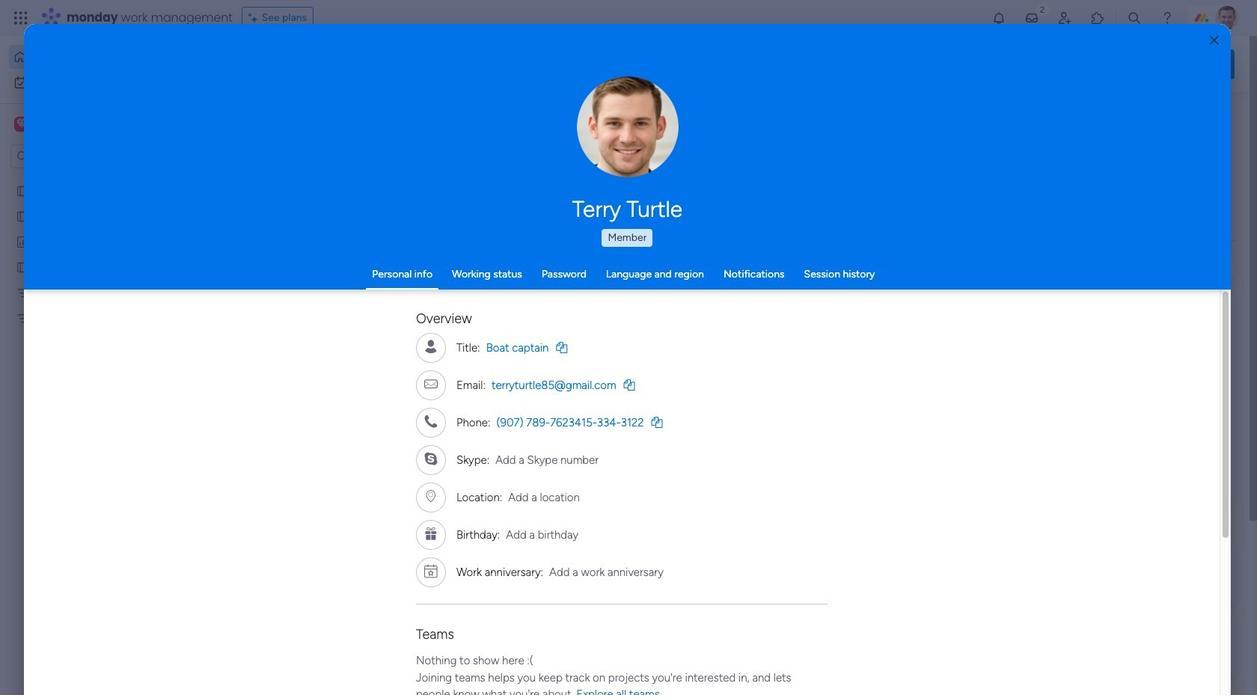 Task type: vqa. For each thing, say whether or not it's contained in the screenshot.
star icon
no



Task type: locate. For each thing, give the bounding box(es) containing it.
add to favorites image for the right public board icon
[[689, 274, 704, 289]]

component image
[[495, 297, 508, 310]]

remove from favorites image
[[444, 274, 459, 289]]

0 vertical spatial public board image
[[16, 209, 30, 223]]

public dashboard image
[[16, 234, 30, 249], [740, 273, 756, 290]]

2 horizontal spatial add to favorites image
[[934, 274, 949, 289]]

copied! image
[[556, 342, 568, 353], [624, 379, 635, 390]]

workspace image
[[14, 116, 29, 133]]

2 vertical spatial option
[[0, 177, 191, 180]]

component image
[[250, 297, 264, 310], [740, 297, 753, 310]]

1 vertical spatial copied! image
[[624, 379, 635, 390]]

notifications image
[[992, 10, 1007, 25]]

1 vertical spatial public dashboard image
[[740, 273, 756, 290]]

close image
[[1210, 35, 1219, 46]]

dapulse x slim image
[[1213, 109, 1231, 127]]

0 horizontal spatial public dashboard image
[[16, 234, 30, 249]]

list box
[[0, 175, 191, 533]]

1 horizontal spatial component image
[[740, 297, 753, 310]]

0 vertical spatial copied! image
[[556, 342, 568, 353]]

public dashboard image inside quick search results list box
[[740, 273, 756, 290]]

add to favorites image for public dashboard 'icon' within quick search results list box
[[934, 274, 949, 289]]

1 horizontal spatial add to favorites image
[[689, 274, 704, 289]]

1 vertical spatial option
[[9, 70, 182, 94]]

monday marketplace image
[[1091, 10, 1106, 25]]

2 component image from the left
[[740, 297, 753, 310]]

invite members image
[[1058, 10, 1073, 25]]

getting started element
[[1011, 546, 1235, 606]]

option
[[9, 45, 182, 69], [9, 70, 182, 94], [0, 177, 191, 180]]

update feed image
[[1025, 10, 1040, 25]]

1 horizontal spatial public dashboard image
[[740, 273, 756, 290]]

public board image
[[16, 209, 30, 223], [495, 273, 511, 290]]

0 horizontal spatial component image
[[250, 297, 264, 310]]

1 vertical spatial public board image
[[495, 273, 511, 290]]

help center element
[[1011, 618, 1235, 677]]

0 vertical spatial option
[[9, 45, 182, 69]]

workspace image
[[17, 116, 27, 133]]

add to favorites image
[[689, 274, 704, 289], [934, 274, 949, 289], [444, 457, 459, 472]]

templates image image
[[1024, 301, 1222, 405]]

public board image
[[16, 183, 30, 198], [16, 260, 30, 274], [250, 273, 267, 290]]

1 component image from the left
[[250, 297, 264, 310]]



Task type: describe. For each thing, give the bounding box(es) containing it.
2 image
[[1036, 1, 1050, 18]]

1 horizontal spatial copied! image
[[624, 379, 635, 390]]

see plans image
[[248, 10, 262, 26]]

0 horizontal spatial public board image
[[16, 209, 30, 223]]

select product image
[[13, 10, 28, 25]]

quick search results list box
[[231, 140, 975, 522]]

0 horizontal spatial add to favorites image
[[444, 457, 459, 472]]

terry turtle image
[[1216, 6, 1240, 30]]

0 vertical spatial public dashboard image
[[16, 234, 30, 249]]

1 horizontal spatial public board image
[[495, 273, 511, 290]]

copied! image
[[652, 417, 663, 428]]

workspace selection element
[[14, 115, 125, 135]]

0 horizontal spatial copied! image
[[556, 342, 568, 353]]

search everything image
[[1128, 10, 1142, 25]]

help image
[[1160, 10, 1175, 25]]

Search in workspace field
[[31, 148, 125, 165]]



